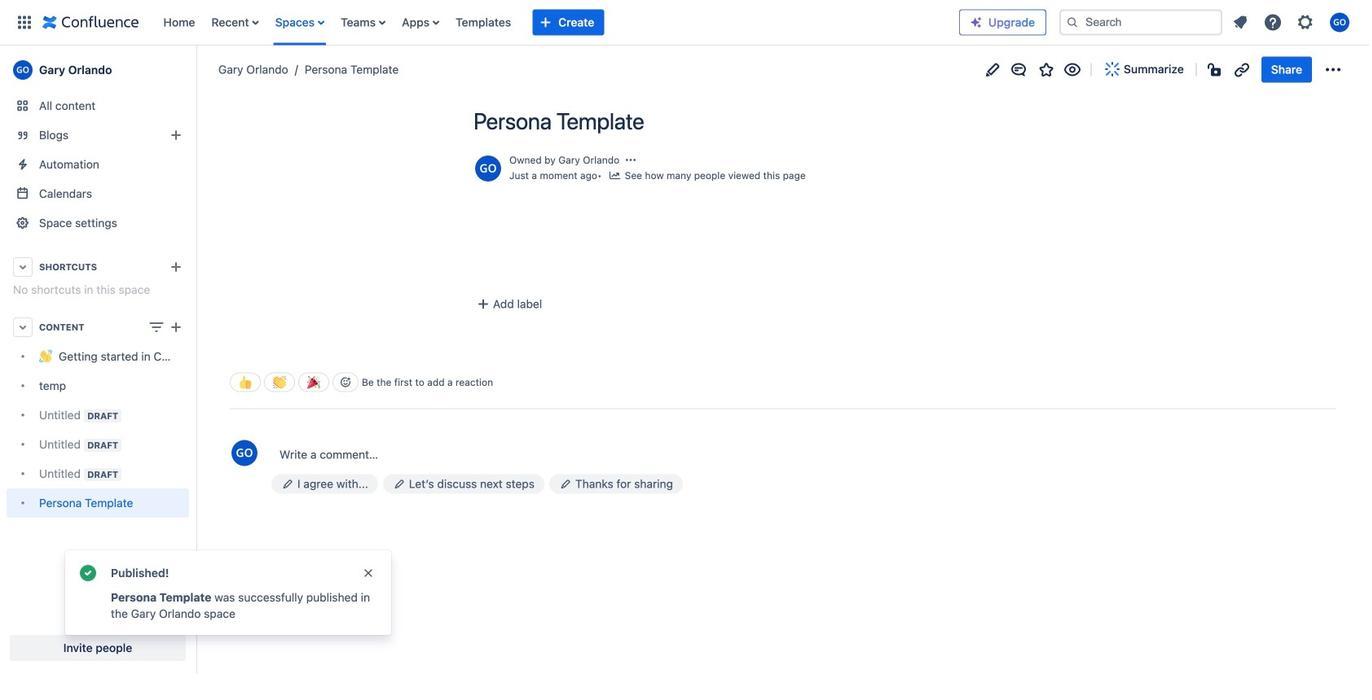 Task type: vqa. For each thing, say whether or not it's contained in the screenshot.
1st Add a comment suggestion image from left
yes



Task type: locate. For each thing, give the bounding box(es) containing it.
help icon image
[[1263, 13, 1283, 32]]

search image
[[1066, 16, 1079, 29]]

edit this page image
[[983, 60, 1002, 79]]

None search field
[[1059, 9, 1222, 35]]

:thumbsup: image
[[239, 376, 252, 389], [239, 376, 252, 389]]

i agree with... element
[[271, 475, 378, 494]]

1 horizontal spatial add a comment suggestion image
[[559, 478, 572, 491]]

tree
[[7, 342, 189, 518]]

banner
[[0, 0, 1369, 46]]

more information about gary orlando image
[[230, 439, 259, 468]]

add reaction image
[[339, 376, 352, 389]]

2 add a comment suggestion image from the left
[[559, 478, 572, 491]]

settings icon image
[[1296, 13, 1315, 32]]

appswitcher icon image
[[15, 13, 34, 32]]

add a comment suggestion image inside thanks for sharing element
[[559, 478, 572, 491]]

dismiss image
[[362, 567, 375, 580]]

list for premium icon
[[1226, 8, 1359, 37]]

1 horizontal spatial list
[[1226, 8, 1359, 37]]

1 add a comment suggestion image from the left
[[393, 478, 406, 491]]

0 horizontal spatial list
[[155, 0, 959, 45]]

change view image
[[147, 318, 166, 337]]

list
[[155, 0, 959, 45], [1226, 8, 1359, 37]]

0 horizontal spatial add a comment suggestion image
[[393, 478, 406, 491]]

add a comment suggestion image inside let's discuss next steps element
[[393, 478, 406, 491]]

global element
[[10, 0, 959, 45]]

create a blog image
[[166, 125, 186, 145]]

premium image
[[970, 16, 983, 29]]

add a comment suggestion image
[[393, 478, 406, 491], [559, 478, 572, 491]]

confluence image
[[42, 13, 139, 32], [42, 13, 139, 32]]

add shortcut image
[[166, 258, 186, 277]]

list for appswitcher icon
[[155, 0, 959, 45]]

add a comment suggestion image for thanks for sharing element
[[559, 478, 572, 491]]



Task type: describe. For each thing, give the bounding box(es) containing it.
no restrictions image
[[1206, 60, 1225, 79]]

Search field
[[1059, 9, 1222, 35]]

start watching image
[[1063, 60, 1082, 79]]

more information about gary orlando image
[[473, 154, 503, 183]]

tree inside space element
[[7, 342, 189, 518]]

thanks for sharing element
[[549, 475, 683, 494]]

let's discuss next steps element
[[383, 475, 544, 494]]

create image
[[166, 318, 186, 337]]

:clap: image
[[273, 376, 286, 389]]

space element
[[0, 46, 196, 675]]

Add label text field
[[472, 296, 599, 312]]

collapse sidebar image
[[178, 54, 214, 86]]

your profile and preferences image
[[1330, 13, 1349, 32]]

add a comment suggestion image for let's discuss next steps element
[[393, 478, 406, 491]]

:tada: image
[[307, 376, 320, 389]]

star image
[[1037, 60, 1056, 79]]

:tada: image
[[307, 376, 320, 389]]

success image
[[78, 564, 98, 583]]

:clap: image
[[273, 376, 286, 389]]

copy link image
[[1232, 60, 1252, 79]]

more actions image
[[1323, 60, 1343, 79]]

notification icon image
[[1231, 13, 1250, 32]]

add a comment suggestion image
[[281, 478, 294, 491]]

manage page ownership image
[[624, 153, 637, 167]]



